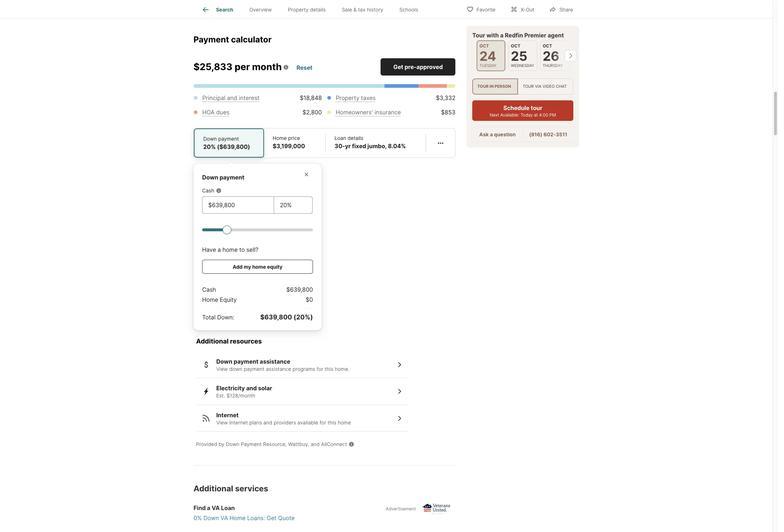 Task type: describe. For each thing, give the bounding box(es) containing it.
find a va loan 0% down va home loans: get quote
[[194, 505, 295, 522]]

$3,199,000
[[273, 143, 305, 150]]

(916) 602-3511 link
[[530, 132, 568, 138]]

month
[[252, 61, 282, 73]]

homeowners'
[[336, 109, 373, 116]]

tab list containing search
[[194, 0, 433, 18]]

ask
[[480, 132, 489, 138]]

(916)
[[530, 132, 543, 138]]

($639,800)
[[217, 143, 250, 151]]

loan inside "loan details 30-yr fixed jumbo, 8.04%"
[[335, 135, 347, 141]]

0 vertical spatial payment
[[194, 34, 229, 45]]

x-out button
[[505, 2, 541, 16]]

overview
[[250, 7, 272, 13]]

add my home equity
[[233, 264, 283, 270]]

thursday
[[543, 63, 563, 68]]

down
[[230, 366, 243, 372]]

internet view internet plans and providers available for this home
[[216, 412, 351, 426]]

for inside internet view internet plans and providers available for this home
[[320, 420, 327, 426]]

out
[[526, 6, 535, 12]]

question
[[495, 132, 516, 138]]

$18,848
[[300, 94, 322, 102]]

details for property details
[[310, 7, 326, 13]]

loan inside the find a va loan 0% down va home loans: get quote
[[221, 505, 235, 512]]

sale & tax history
[[342, 7, 384, 13]]

1 vertical spatial internet
[[230, 420, 248, 426]]

fixed
[[352, 143, 367, 150]]

0% down va home loans: get quote link
[[194, 514, 460, 523]]

search
[[216, 7, 233, 13]]

sale
[[342, 7, 352, 13]]

yr
[[345, 143, 351, 150]]

1 horizontal spatial payment
[[241, 442, 262, 448]]

history
[[367, 7, 384, 13]]

20%
[[203, 143, 216, 151]]

homeowners' insurance
[[336, 109, 401, 116]]

26
[[543, 48, 560, 64]]

agent
[[548, 32, 565, 39]]

oct 26 thursday
[[543, 43, 563, 68]]

0%
[[194, 515, 202, 522]]

available:
[[501, 112, 520, 118]]

oct 25 wednesday
[[511, 43, 535, 68]]

solar
[[258, 385, 272, 392]]

home for a
[[223, 246, 238, 254]]

additional for additional resources
[[196, 338, 229, 345]]

x-
[[521, 6, 526, 12]]

view inside internet view internet plans and providers available for this home
[[216, 420, 228, 426]]

$3,332
[[436, 94, 456, 102]]

schools
[[400, 7, 419, 13]]

tour with a redfin premier agent
[[473, 32, 565, 39]]

total down:
[[202, 314, 235, 321]]

schedule
[[504, 105, 530, 112]]

next image
[[565, 50, 577, 62]]

plans
[[250, 420, 262, 426]]

insurance
[[375, 109, 401, 116]]

get inside the find a va loan 0% down va home loans: get quote
[[267, 515, 277, 522]]

home inside the find a va loan 0% down va home loans: get quote
[[230, 515, 246, 522]]

reset
[[297, 64, 313, 71]]

home.
[[335, 366, 350, 372]]

down for down payment 20% ($639,800)
[[203, 136, 217, 142]]

down for down payment
[[202, 174, 219, 181]]

a for ask a question
[[490, 132, 493, 138]]

&
[[354, 7, 357, 13]]

0 vertical spatial internet
[[216, 412, 239, 419]]

$639,800 (20%) tooltip
[[194, 158, 456, 331]]

payment right down
[[244, 366, 265, 372]]

24
[[480, 48, 497, 64]]

a right with
[[501, 32, 504, 39]]

favorite button
[[461, 2, 502, 16]]

pm
[[550, 112, 557, 118]]

get pre-approved button
[[381, 58, 456, 76]]

$0
[[306, 297, 313, 304]]

electricity and solar est. $128/month
[[216, 385, 272, 399]]

tour in person
[[478, 84, 512, 89]]

payment for down payment 20% ($639,800)
[[218, 136, 239, 142]]

ask a question link
[[480, 132, 516, 138]]

my
[[244, 264, 251, 270]]

provided by down payment resource, wattbuy, and allconnect
[[196, 442, 347, 448]]

oct for 24
[[480, 43, 490, 49]]

and inside electricity and solar est. $128/month
[[246, 385, 257, 392]]

get inside button
[[394, 64, 404, 71]]

with
[[487, 32, 499, 39]]

down for down payment assistance view down payment assistance programs for this home.
[[216, 358, 233, 365]]

principal and interest link
[[202, 94, 260, 102]]

1 vertical spatial va
[[221, 515, 228, 522]]

overview tab
[[242, 1, 280, 18]]

$639,800 for $639,800
[[287, 286, 313, 294]]

sale & tax history tab
[[334, 1, 392, 18]]

by
[[219, 442, 225, 448]]

taxes
[[361, 94, 376, 102]]

property for property taxes
[[336, 94, 360, 102]]

services
[[235, 485, 268, 494]]

wednesday
[[511, 63, 535, 68]]

video
[[543, 84, 555, 89]]

to
[[240, 246, 245, 254]]

a for find a va loan 0% down va home loans: get quote
[[207, 505, 211, 512]]

1 vertical spatial assistance
[[266, 366, 292, 372]]

person
[[495, 84, 512, 89]]

$853
[[442, 109, 456, 116]]

tax
[[358, 7, 366, 13]]

$639,800 for $639,800 (20%)
[[261, 314, 292, 321]]

tour for tour in person
[[478, 84, 489, 89]]

tour
[[531, 105, 543, 112]]

$25,833
[[194, 61, 233, 73]]

share
[[560, 6, 574, 12]]

tour for tour with a redfin premier agent
[[473, 32, 486, 39]]

payment for down payment assistance view down payment assistance programs for this home.
[[234, 358, 259, 365]]

(916) 602-3511
[[530, 132, 568, 138]]

details for loan details 30-yr fixed jumbo, 8.04%
[[348, 135, 364, 141]]



Task type: locate. For each thing, give the bounding box(es) containing it.
hoa dues
[[202, 109, 230, 116]]

this left home.
[[325, 366, 334, 372]]

additional services
[[194, 485, 268, 494]]

1 oct from the left
[[480, 43, 490, 49]]

1 vertical spatial $639,800
[[261, 314, 292, 321]]

loan up the 30-
[[335, 135, 347, 141]]

oct inside oct 25 wednesday
[[511, 43, 521, 49]]

1 horizontal spatial details
[[348, 135, 364, 141]]

approved
[[417, 64, 443, 71]]

calculator
[[231, 34, 272, 45]]

property taxes link
[[336, 94, 376, 102]]

additional
[[196, 338, 229, 345], [194, 485, 233, 494]]

payment down plans
[[241, 442, 262, 448]]

0 horizontal spatial loan
[[221, 505, 235, 512]]

find
[[194, 505, 206, 512]]

sell?
[[247, 246, 259, 254]]

property details tab
[[280, 1, 334, 18]]

home for home equity
[[202, 297, 218, 304]]

$639,800 up $0
[[287, 286, 313, 294]]

details left sale
[[310, 7, 326, 13]]

cash down down payment
[[202, 188, 215, 194]]

0 vertical spatial home
[[273, 135, 287, 141]]

loan
[[335, 135, 347, 141], [221, 505, 235, 512]]

this inside internet view internet plans and providers available for this home
[[328, 420, 337, 426]]

property for property details
[[288, 7, 309, 13]]

home price $3,199,000
[[273, 135, 305, 150]]

total
[[202, 314, 216, 321]]

(20%)
[[294, 314, 313, 321]]

1 vertical spatial home
[[202, 297, 218, 304]]

0 vertical spatial home
[[223, 246, 238, 254]]

payment up the $25,833
[[194, 34, 229, 45]]

and inside internet view internet plans and providers available for this home
[[264, 420, 273, 426]]

equity
[[220, 297, 237, 304]]

this up allconnect
[[328, 420, 337, 426]]

view up by
[[216, 420, 228, 426]]

down right 0%
[[204, 515, 219, 522]]

a right "find"
[[207, 505, 211, 512]]

1 horizontal spatial loan
[[335, 135, 347, 141]]

0 horizontal spatial details
[[310, 7, 326, 13]]

down down the 20%
[[202, 174, 219, 181]]

chat
[[557, 84, 567, 89]]

a
[[501, 32, 504, 39], [490, 132, 493, 138], [218, 246, 221, 254], [207, 505, 211, 512]]

allconnect
[[321, 442, 347, 448]]

1 vertical spatial cash
[[202, 286, 216, 294]]

additional for additional services
[[194, 485, 233, 494]]

schools tab
[[392, 1, 427, 18]]

list box
[[473, 79, 574, 95]]

1 vertical spatial details
[[348, 135, 364, 141]]

8.04%
[[388, 143, 406, 150]]

payment up down
[[234, 358, 259, 365]]

0 horizontal spatial property
[[288, 7, 309, 13]]

0 vertical spatial loan
[[335, 135, 347, 141]]

per
[[235, 61, 250, 73]]

0 vertical spatial for
[[317, 366, 324, 372]]

down inside down payment 20% ($639,800)
[[203, 136, 217, 142]]

jumbo,
[[368, 143, 387, 150]]

3511
[[556, 132, 568, 138]]

and up $128/month
[[246, 385, 257, 392]]

home
[[223, 246, 238, 254], [253, 264, 266, 270], [338, 420, 351, 426]]

0 horizontal spatial get
[[267, 515, 277, 522]]

0 vertical spatial this
[[325, 366, 334, 372]]

0 horizontal spatial va
[[212, 505, 220, 512]]

cash up the home equity
[[202, 286, 216, 294]]

1 vertical spatial get
[[267, 515, 277, 522]]

pre-
[[405, 64, 417, 71]]

home inside home price $3,199,000
[[273, 135, 287, 141]]

additional resources
[[196, 338, 262, 345]]

principal and interest
[[202, 94, 260, 102]]

None text field
[[280, 201, 307, 210]]

home up allconnect
[[338, 420, 351, 426]]

down payment 20% ($639,800)
[[203, 136, 250, 151]]

for right "programs"
[[317, 366, 324, 372]]

at
[[535, 112, 538, 118]]

electricity
[[216, 385, 245, 392]]

none text field inside the $639,800 (20%) tooltip
[[209, 201, 268, 210]]

602-
[[544, 132, 556, 138]]

1 horizontal spatial get
[[394, 64, 404, 71]]

a right "have"
[[218, 246, 221, 254]]

wattbuy,
[[288, 442, 310, 448]]

down payment
[[202, 174, 245, 181]]

get
[[394, 64, 404, 71], [267, 515, 277, 522]]

tour left via
[[523, 84, 534, 89]]

get left pre-
[[394, 64, 404, 71]]

list box containing tour in person
[[473, 79, 574, 95]]

1 cash from the top
[[202, 188, 215, 194]]

2 cash from the top
[[202, 286, 216, 294]]

0 vertical spatial view
[[216, 366, 228, 372]]

oct down with
[[480, 43, 490, 49]]

1 vertical spatial payment
[[241, 442, 262, 448]]

va
[[212, 505, 220, 512], [221, 515, 228, 522]]

payment
[[218, 136, 239, 142], [220, 174, 245, 181], [234, 358, 259, 365], [244, 366, 265, 372]]

have
[[202, 246, 216, 254]]

1 vertical spatial property
[[336, 94, 360, 102]]

home left loans: at the left of page
[[230, 515, 246, 522]]

loan details 30-yr fixed jumbo, 8.04%
[[335, 135, 406, 150]]

0 vertical spatial additional
[[196, 338, 229, 345]]

view inside 'down payment assistance view down payment assistance programs for this home.'
[[216, 366, 228, 372]]

1 horizontal spatial home
[[230, 515, 246, 522]]

home left to
[[223, 246, 238, 254]]

0 horizontal spatial home
[[223, 246, 238, 254]]

down up the 20%
[[203, 136, 217, 142]]

principal
[[202, 94, 226, 102]]

2 horizontal spatial oct
[[543, 43, 553, 49]]

2 view from the top
[[216, 420, 228, 426]]

additional down total
[[196, 338, 229, 345]]

tour via video chat
[[523, 84, 567, 89]]

favorite
[[477, 6, 496, 12]]

internet left plans
[[230, 420, 248, 426]]

and
[[227, 94, 238, 102], [246, 385, 257, 392], [264, 420, 273, 426], [311, 442, 320, 448]]

details up fixed
[[348, 135, 364, 141]]

internet
[[216, 412, 239, 419], [230, 420, 248, 426]]

payment inside down payment 20% ($639,800)
[[218, 136, 239, 142]]

this
[[325, 366, 334, 372], [328, 420, 337, 426]]

for inside 'down payment assistance view down payment assistance programs for this home.'
[[317, 366, 324, 372]]

tour for tour via video chat
[[523, 84, 534, 89]]

None button
[[477, 40, 506, 71], [509, 41, 538, 71], [541, 41, 570, 71], [477, 40, 506, 71], [509, 41, 538, 71], [541, 41, 570, 71]]

view left down
[[216, 366, 228, 372]]

internet down "est."
[[216, 412, 239, 419]]

provided
[[196, 442, 217, 448]]

1 horizontal spatial oct
[[511, 43, 521, 49]]

down inside the find a va loan 0% down va home loans: get quote
[[204, 515, 219, 522]]

and right plans
[[264, 420, 273, 426]]

home up total
[[202, 297, 218, 304]]

a for have a home to sell?
[[218, 246, 221, 254]]

0 vertical spatial assistance
[[260, 358, 291, 365]]

va right "find"
[[212, 505, 220, 512]]

resource,
[[263, 442, 287, 448]]

1 vertical spatial loan
[[221, 505, 235, 512]]

payment up ($639,800)
[[218, 136, 239, 142]]

a inside the find a va loan 0% down va home loans: get quote
[[207, 505, 211, 512]]

a right ask
[[490, 132, 493, 138]]

home inside add my home equity button
[[253, 264, 266, 270]]

down right by
[[226, 442, 240, 448]]

home right my
[[253, 264, 266, 270]]

1 vertical spatial for
[[320, 420, 327, 426]]

interest
[[239, 94, 260, 102]]

home for my
[[253, 264, 266, 270]]

1 vertical spatial home
[[253, 264, 266, 270]]

loan down additional services
[[221, 505, 235, 512]]

oct
[[480, 43, 490, 49], [511, 43, 521, 49], [543, 43, 553, 49]]

oct inside oct 24 tuesday
[[480, 43, 490, 49]]

None text field
[[209, 201, 268, 210]]

quote
[[278, 515, 295, 522]]

loans:
[[248, 515, 265, 522]]

0 vertical spatial va
[[212, 505, 220, 512]]

view
[[216, 366, 228, 372], [216, 420, 228, 426]]

tuesday
[[480, 63, 497, 68]]

advertisement
[[386, 507, 416, 512]]

additional up "find"
[[194, 485, 233, 494]]

home up $3,199,000
[[273, 135, 287, 141]]

2 vertical spatial home
[[338, 420, 351, 426]]

redfin
[[505, 32, 524, 39]]

25
[[511, 48, 528, 64]]

payment inside the $639,800 (20%) tooltip
[[220, 174, 245, 181]]

get pre-approved
[[394, 64, 443, 71]]

x-out
[[521, 6, 535, 12]]

1 vertical spatial this
[[328, 420, 337, 426]]

home inside the $639,800 (20%) tooltip
[[202, 297, 218, 304]]

down inside the $639,800 (20%) tooltip
[[202, 174, 219, 181]]

2 oct from the left
[[511, 43, 521, 49]]

details inside tab
[[310, 7, 326, 13]]

oct for 25
[[511, 43, 521, 49]]

down inside 'down payment assistance view down payment assistance programs for this home.'
[[216, 358, 233, 365]]

and right wattbuy,
[[311, 442, 320, 448]]

down up down
[[216, 358, 233, 365]]

0 vertical spatial $639,800
[[287, 286, 313, 294]]

this inside 'down payment assistance view down payment assistance programs for this home.'
[[325, 366, 334, 372]]

none text field inside the $639,800 (20%) tooltip
[[280, 201, 307, 210]]

0 vertical spatial property
[[288, 7, 309, 13]]

details inside "loan details 30-yr fixed jumbo, 8.04%"
[[348, 135, 364, 141]]

oct down redfin
[[511, 43, 521, 49]]

payment down ($639,800)
[[220, 174, 245, 181]]

$25,833 per month
[[194, 61, 282, 73]]

price
[[288, 135, 300, 141]]

tour left in
[[478, 84, 489, 89]]

$639,800 left "(20%)"
[[261, 314, 292, 321]]

tour left with
[[473, 32, 486, 39]]

assistance
[[260, 358, 291, 365], [266, 366, 292, 372]]

0 vertical spatial details
[[310, 7, 326, 13]]

2 vertical spatial home
[[230, 515, 246, 522]]

payment for down payment
[[220, 174, 245, 181]]

for right available
[[320, 420, 327, 426]]

home for home price $3,199,000
[[273, 135, 287, 141]]

property inside property details tab
[[288, 7, 309, 13]]

1 vertical spatial view
[[216, 420, 228, 426]]

home inside internet view internet plans and providers available for this home
[[338, 420, 351, 426]]

1 horizontal spatial va
[[221, 515, 228, 522]]

oct inside the oct 26 thursday
[[543, 43, 553, 49]]

get left quote
[[267, 515, 277, 522]]

oct down agent
[[543, 43, 553, 49]]

and left interest
[[227, 94, 238, 102]]

hoa
[[202, 109, 215, 116]]

homeowners' insurance link
[[336, 109, 401, 116]]

a inside the $639,800 (20%) tooltip
[[218, 246, 221, 254]]

property taxes
[[336, 94, 376, 102]]

property details
[[288, 7, 326, 13]]

3 oct from the left
[[543, 43, 553, 49]]

have a home to sell?
[[202, 246, 259, 254]]

resources
[[230, 338, 262, 345]]

1 vertical spatial additional
[[194, 485, 233, 494]]

$128/month
[[227, 393, 255, 399]]

oct for 26
[[543, 43, 553, 49]]

0 horizontal spatial oct
[[480, 43, 490, 49]]

0 horizontal spatial home
[[202, 297, 218, 304]]

2 horizontal spatial home
[[273, 135, 287, 141]]

va right 0%
[[221, 515, 228, 522]]

Down Payment Slider range field
[[202, 226, 313, 234]]

down
[[203, 136, 217, 142], [202, 174, 219, 181], [216, 358, 233, 365], [226, 442, 240, 448], [204, 515, 219, 522]]

0 vertical spatial cash
[[202, 188, 215, 194]]

0 vertical spatial get
[[394, 64, 404, 71]]

programs
[[293, 366, 316, 372]]

0 horizontal spatial payment
[[194, 34, 229, 45]]

1 horizontal spatial property
[[336, 94, 360, 102]]

1 view from the top
[[216, 366, 228, 372]]

tab list
[[194, 0, 433, 18]]

oct 24 tuesday
[[480, 43, 497, 68]]

1 horizontal spatial home
[[253, 264, 266, 270]]

details
[[310, 7, 326, 13], [348, 135, 364, 141]]

ask a question
[[480, 132, 516, 138]]

2 horizontal spatial home
[[338, 420, 351, 426]]



Task type: vqa. For each thing, say whether or not it's contained in the screenshot.


